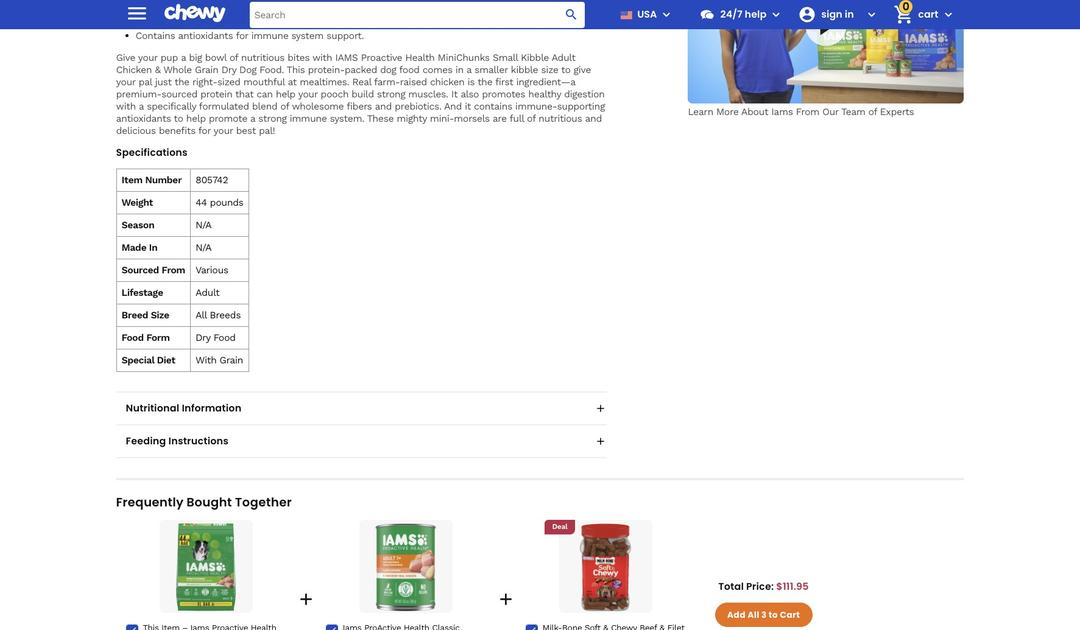Task type: locate. For each thing, give the bounding box(es) containing it.
the
[[174, 76, 189, 87], [478, 76, 492, 87]]

encourage
[[282, 5, 329, 17]]

prebiotics. up mighty
[[395, 100, 442, 112]]

mouthful
[[243, 76, 285, 87]]

1 horizontal spatial for
[[236, 30, 248, 41]]

0 horizontal spatial blend
[[252, 100, 277, 112]]

special
[[122, 354, 154, 366]]

strong inside premium-sourced protein helps encourage strong muscles for your pal. promotes a healthy digestive system with a tailored blend of fibers and prebiotics. contains antioxidants for immune system support.
[[332, 5, 360, 17]]

prebiotics. up minichunks
[[459, 17, 506, 29]]

total price: $111.95
[[719, 580, 809, 594]]

antioxidants up delicious at the left
[[116, 112, 171, 124]]

price:
[[746, 580, 774, 594]]

nutritional
[[126, 401, 179, 415]]

1 horizontal spatial adult
[[552, 52, 576, 63]]

chicken
[[430, 76, 465, 87]]

nutritious up food.
[[241, 52, 285, 63]]

pal.
[[441, 5, 457, 17]]

nutritious
[[241, 52, 285, 63], [539, 112, 582, 124]]

blend down can
[[252, 100, 277, 112]]

1 horizontal spatial fibers
[[411, 17, 436, 29]]

0 vertical spatial blend
[[371, 17, 396, 29]]

from right sourced
[[162, 264, 185, 276]]

grain right with on the bottom
[[220, 354, 243, 366]]

your down chicken at the top of the page
[[116, 76, 136, 87]]

1 horizontal spatial blend
[[371, 17, 396, 29]]

your down "promote"
[[214, 125, 233, 136]]

dry up sized on the left top of page
[[221, 64, 236, 75]]

for down "promote"
[[198, 125, 211, 136]]

1 vertical spatial in
[[149, 242, 157, 253]]

and inside premium-sourced protein helps encourage strong muscles for your pal. promotes a healthy digestive system with a tailored blend of fibers and prebiotics. contains antioxidants for immune system support.
[[439, 17, 456, 29]]

2 horizontal spatial to
[[769, 609, 778, 621]]

mighty
[[397, 112, 427, 124]]

protein up the formulated at the top left of the page
[[200, 88, 232, 100]]

2 vertical spatial strong
[[258, 112, 287, 124]]

grain up right-
[[195, 64, 218, 75]]

0 horizontal spatial dry
[[196, 332, 210, 343]]

our
[[822, 106, 839, 117]]

2 vertical spatial with
[[116, 100, 136, 112]]

1 horizontal spatial frequently bought together image
[[362, 524, 450, 611]]

0 horizontal spatial immune
[[251, 30, 288, 41]]

for right muscles
[[404, 5, 416, 17]]

0 vertical spatial adult
[[552, 52, 576, 63]]

0 horizontal spatial healthy
[[190, 17, 223, 29]]

food down the breeds
[[213, 332, 236, 343]]

1 food from the left
[[122, 332, 144, 343]]

0 vertical spatial with
[[303, 17, 323, 29]]

1 vertical spatial all
[[748, 609, 760, 621]]

0 vertical spatial help
[[745, 7, 767, 21]]

of inside premium-sourced protein helps encourage strong muscles for your pal. promotes a healthy digestive system with a tailored blend of fibers and prebiotics. contains antioxidants for immune system support.
[[399, 17, 408, 29]]

number
[[145, 174, 182, 186]]

protein inside premium-sourced protein helps encourage strong muscles for your pal. promotes a healthy digestive system with a tailored blend of fibers and prebiotics. contains antioxidants for immune system support.
[[220, 5, 252, 17]]

morsels
[[454, 112, 490, 124]]

dog
[[239, 64, 257, 75]]

sourced from
[[122, 264, 185, 276]]

promotes
[[136, 17, 179, 29]]

dry food
[[196, 332, 236, 343]]

0 vertical spatial strong
[[332, 5, 360, 17]]

0 vertical spatial prebiotics.
[[459, 17, 506, 29]]

0 vertical spatial immune
[[251, 30, 288, 41]]

adult up size
[[552, 52, 576, 63]]

2 horizontal spatial frequently bought together image
[[562, 524, 650, 611]]

1 vertical spatial help
[[276, 88, 295, 100]]

pooch
[[321, 88, 349, 100]]

0 vertical spatial fibers
[[411, 17, 436, 29]]

1 horizontal spatial from
[[796, 106, 819, 117]]

0 horizontal spatial grain
[[195, 64, 218, 75]]

0 vertical spatial healthy
[[190, 17, 223, 29]]

contains
[[136, 30, 175, 41]]

digestion
[[564, 88, 605, 100]]

blend down muscles
[[371, 17, 396, 29]]

blend
[[371, 17, 396, 29], [252, 100, 277, 112]]

0 vertical spatial dry
[[221, 64, 236, 75]]

2 horizontal spatial strong
[[377, 88, 405, 100]]

all inside button
[[748, 609, 760, 621]]

system down helps
[[268, 17, 300, 29]]

dry
[[221, 64, 236, 75], [196, 332, 210, 343]]

to right size
[[561, 64, 571, 75]]

1 vertical spatial strong
[[377, 88, 405, 100]]

with down encourage
[[303, 17, 323, 29]]

healthy inside 'give your pup a big bowl of nutritious bites with iams proactive health minichunks small kibble adult chicken & whole grain dry dog food. this protein-packed dog food comes in a smaller kibble size to give your pal just the right-sized mouthful at mealtimes. real farm-raised chicken is the first ingredient—a premium-sourced protein that can help your pooch build strong muscles. it also promotes healthy digestion with a specifically formulated blend of wholesome fibers and prebiotics. and it contains immune-supporting antioxidants to help promote a strong immune system. these mighty mini-morsels are full of nutritious and delicious benefits for your best pal!'
[[528, 88, 561, 100]]

2 horizontal spatial help
[[745, 7, 767, 21]]

strong up pal!
[[258, 112, 287, 124]]

1 horizontal spatial all
[[748, 609, 760, 621]]

healthy up "bowl"
[[190, 17, 223, 29]]

feeding instructions
[[126, 434, 229, 448]]

with down the premium- at left
[[116, 100, 136, 112]]

2 the from the left
[[478, 76, 492, 87]]

cart
[[780, 609, 800, 621]]

and down supporting
[[585, 112, 602, 124]]

menu image
[[660, 7, 674, 22]]

nutritional information image
[[595, 403, 607, 415]]

0 horizontal spatial frequently bought together image
[[162, 524, 250, 611]]

food down breed
[[122, 332, 144, 343]]

the down whole
[[174, 76, 189, 87]]

frequently bought together image
[[162, 524, 250, 611], [362, 524, 450, 611], [562, 524, 650, 611]]

2 vertical spatial help
[[186, 112, 206, 124]]

0 horizontal spatial prebiotics.
[[395, 100, 442, 112]]

cart menu image
[[941, 7, 956, 22]]

proactive
[[361, 52, 402, 63]]

0 vertical spatial from
[[796, 106, 819, 117]]

to right 3
[[769, 609, 778, 621]]

all left the breeds
[[196, 309, 207, 321]]

immune down helps
[[251, 30, 288, 41]]

strong
[[332, 5, 360, 17], [377, 88, 405, 100], [258, 112, 287, 124]]

1 vertical spatial n/a
[[196, 242, 211, 253]]

protein
[[220, 5, 252, 17], [200, 88, 232, 100]]

0 horizontal spatial food
[[122, 332, 144, 343]]

fibers up health
[[411, 17, 436, 29]]

1 horizontal spatial immune
[[290, 112, 327, 124]]

immune-
[[515, 100, 557, 112]]

antioxidants up big
[[178, 30, 233, 41]]

information
[[182, 401, 242, 415]]

0 horizontal spatial to
[[174, 112, 183, 124]]

1 horizontal spatial grain
[[220, 354, 243, 366]]

1 horizontal spatial the
[[478, 76, 492, 87]]

premium-
[[116, 88, 161, 100]]

of down muscles
[[399, 17, 408, 29]]

in right made
[[149, 242, 157, 253]]

1 horizontal spatial prebiotics.
[[459, 17, 506, 29]]

adult down various
[[196, 287, 219, 298]]

packed
[[345, 64, 377, 75]]

2 vertical spatial to
[[769, 609, 778, 621]]

a left big
[[181, 52, 186, 63]]

2 food from the left
[[213, 332, 236, 343]]

frequently
[[116, 494, 184, 511]]

1 horizontal spatial healthy
[[528, 88, 561, 100]]

1 the from the left
[[174, 76, 189, 87]]

0 vertical spatial to
[[561, 64, 571, 75]]

are
[[493, 112, 507, 124]]

1 vertical spatial antioxidants
[[116, 112, 171, 124]]

1 vertical spatial fibers
[[347, 100, 372, 112]]

blend inside 'give your pup a big bowl of nutritious bites with iams proactive health minichunks small kibble adult chicken & whole grain dry dog food. this protein-packed dog food comes in a smaller kibble size to give your pal just the right-sized mouthful at mealtimes. real farm-raised chicken is the first ingredient—a premium-sourced protein that can help your pooch build strong muscles. it also promotes healthy digestion with a specifically formulated blend of wholesome fibers and prebiotics. and it contains immune-supporting antioxidants to help promote a strong immune system. these mighty mini-morsels are full of nutritious and delicious benefits for your best pal!'
[[252, 100, 277, 112]]

strong down farm- at the left top
[[377, 88, 405, 100]]

healthy down ingredient—a
[[528, 88, 561, 100]]

healthy
[[190, 17, 223, 29], [528, 88, 561, 100]]

1 vertical spatial for
[[236, 30, 248, 41]]

the down smaller
[[478, 76, 492, 87]]

of down at
[[280, 100, 289, 112]]

3
[[762, 609, 767, 621]]

pup
[[161, 52, 178, 63]]

n/a up various
[[196, 242, 211, 253]]

your left the pal.
[[419, 5, 438, 17]]

0 horizontal spatial the
[[174, 76, 189, 87]]

system up bites
[[291, 30, 324, 41]]

promote
[[209, 112, 247, 124]]

1 vertical spatial grain
[[220, 354, 243, 366]]

learn
[[688, 106, 713, 117]]

cart link
[[889, 0, 939, 29]]

adult inside 'give your pup a big bowl of nutritious bites with iams proactive health minichunks small kibble adult chicken & whole grain dry dog food. this protein-packed dog food comes in a smaller kibble size to give your pal just the right-sized mouthful at mealtimes. real farm-raised chicken is the first ingredient—a premium-sourced protein that can help your pooch build strong muscles. it also promotes healthy digestion with a specifically formulated blend of wholesome fibers and prebiotics. and it contains immune-supporting antioxidants to help promote a strong immune system. these mighty mini-morsels are full of nutritious and delicious benefits for your best pal!'
[[552, 52, 576, 63]]

prebiotics.
[[459, 17, 506, 29], [395, 100, 442, 112]]

1 vertical spatial protein
[[200, 88, 232, 100]]

your up wholesome
[[298, 88, 318, 100]]

1 vertical spatial with
[[313, 52, 332, 63]]

premium-sourced protein helps encourage strong muscles for your pal. promotes a healthy digestive system with a tailored blend of fibers and prebiotics. contains antioxidants for immune system support.
[[136, 5, 506, 41]]

0 vertical spatial in
[[845, 7, 854, 21]]

1 vertical spatial immune
[[290, 112, 327, 124]]

1 horizontal spatial nutritious
[[539, 112, 582, 124]]

and down the pal.
[[439, 17, 456, 29]]

total
[[719, 580, 744, 594]]

$111.95
[[776, 580, 809, 594]]

1 vertical spatial prebiotics.
[[395, 100, 442, 112]]

food
[[122, 332, 144, 343], [213, 332, 236, 343]]

raised
[[400, 76, 427, 87]]

of right team
[[869, 106, 877, 117]]

food.
[[260, 64, 284, 75]]

lifestage
[[122, 287, 163, 298]]

all
[[196, 309, 207, 321], [748, 609, 760, 621]]

bought
[[187, 494, 232, 511]]

and up these
[[375, 100, 392, 112]]

system
[[268, 17, 300, 29], [291, 30, 324, 41]]

immune down wholesome
[[290, 112, 327, 124]]

0 horizontal spatial in
[[149, 242, 157, 253]]

2 n/a from the top
[[196, 242, 211, 253]]

sourced up specifically
[[161, 88, 197, 100]]

2 vertical spatial for
[[198, 125, 211, 136]]

0 vertical spatial antioxidants
[[178, 30, 233, 41]]

to up benefits on the top left of page
[[174, 112, 183, 124]]

of down the "immune-" on the top of page
[[527, 112, 536, 124]]

immune
[[251, 30, 288, 41], [290, 112, 327, 124]]

a up best
[[250, 112, 255, 124]]

help left help menu "image"
[[745, 7, 767, 21]]

1 n/a from the top
[[196, 219, 211, 231]]

1 frequently bought together image from the left
[[162, 524, 250, 611]]

1 horizontal spatial and
[[439, 17, 456, 29]]

0 horizontal spatial antioxidants
[[116, 112, 171, 124]]

feeding instructions image
[[595, 435, 607, 448]]

0 vertical spatial and
[[439, 17, 456, 29]]

all left 3
[[748, 609, 760, 621]]

1 horizontal spatial dry
[[221, 64, 236, 75]]

0 horizontal spatial and
[[375, 100, 392, 112]]

immune inside premium-sourced protein helps encourage strong muscles for your pal. promotes a healthy digestive system with a tailored blend of fibers and prebiotics. contains antioxidants for immune system support.
[[251, 30, 288, 41]]

1 vertical spatial healthy
[[528, 88, 561, 100]]

give
[[574, 64, 591, 75]]

help down at
[[276, 88, 295, 100]]

account menu image
[[865, 7, 879, 22]]

0 horizontal spatial strong
[[258, 112, 287, 124]]

1 horizontal spatial antioxidants
[[178, 30, 233, 41]]

for down digestive
[[236, 30, 248, 41]]

help menu image
[[769, 7, 784, 22]]

your up &
[[138, 52, 158, 63]]

with up protein-
[[313, 52, 332, 63]]

grain inside 'give your pup a big bowl of nutritious bites with iams proactive health minichunks small kibble adult chicken & whole grain dry dog food. this protein-packed dog food comes in a smaller kibble size to give your pal just the right-sized mouthful at mealtimes. real farm-raised chicken is the first ingredient—a premium-sourced protein that can help your pooch build strong muscles. it also promotes healthy digestion with a specifically formulated blend of wholesome fibers and prebiotics. and it contains immune-supporting antioxidants to help promote a strong immune system. these mighty mini-morsels are full of nutritious and delicious benefits for your best pal!'
[[195, 64, 218, 75]]

1 vertical spatial sourced
[[161, 88, 197, 100]]

for
[[404, 5, 416, 17], [236, 30, 248, 41], [198, 125, 211, 136]]

1 vertical spatial from
[[162, 264, 185, 276]]

0 vertical spatial grain
[[195, 64, 218, 75]]

various
[[196, 264, 228, 276]]

adult
[[552, 52, 576, 63], [196, 287, 219, 298]]

from left our
[[796, 106, 819, 117]]

0 vertical spatial protein
[[220, 5, 252, 17]]

1 horizontal spatial in
[[845, 7, 854, 21]]

n/a down the 44
[[196, 219, 211, 231]]

benefits
[[159, 125, 196, 136]]

your inside premium-sourced protein helps encourage strong muscles for your pal. promotes a healthy digestive system with a tailored blend of fibers and prebiotics. contains antioxidants for immune system support.
[[419, 5, 438, 17]]

blend inside premium-sourced protein helps encourage strong muscles for your pal. promotes a healthy digestive system with a tailored blend of fibers and prebiotics. contains antioxidants for immune system support.
[[371, 17, 396, 29]]

1 vertical spatial adult
[[196, 287, 219, 298]]

2 horizontal spatial for
[[404, 5, 416, 17]]

0 vertical spatial nutritious
[[241, 52, 285, 63]]

2 horizontal spatial and
[[585, 112, 602, 124]]

small
[[493, 52, 518, 63]]

0 vertical spatial all
[[196, 309, 207, 321]]

fibers down build
[[347, 100, 372, 112]]

0 horizontal spatial fibers
[[347, 100, 372, 112]]

in right the sign
[[845, 7, 854, 21]]

ingredient—a
[[516, 76, 575, 87]]

0 horizontal spatial for
[[198, 125, 211, 136]]

menu image
[[125, 1, 149, 25]]

1 horizontal spatial strong
[[332, 5, 360, 17]]

2 frequently bought together image from the left
[[362, 524, 450, 611]]

add all 3 to cart button
[[715, 603, 813, 627]]

24/7 help
[[720, 7, 767, 21]]

1 horizontal spatial food
[[213, 332, 236, 343]]

0 vertical spatial sourced
[[181, 5, 217, 17]]

iams
[[771, 106, 793, 117]]

0 horizontal spatial adult
[[196, 287, 219, 298]]

a right promotes
[[182, 17, 187, 29]]

in for made in
[[149, 242, 157, 253]]

sourced up big
[[181, 5, 217, 17]]

and
[[439, 17, 456, 29], [375, 100, 392, 112], [585, 112, 602, 124]]

protein up digestive
[[220, 5, 252, 17]]

muscles
[[363, 5, 401, 17]]

supporting
[[557, 100, 605, 112]]

dry up with on the bottom
[[196, 332, 210, 343]]

help up benefits on the top left of page
[[186, 112, 206, 124]]

it
[[465, 100, 471, 112]]

sourced
[[122, 264, 159, 276]]

1 vertical spatial to
[[174, 112, 183, 124]]

food
[[399, 64, 420, 75]]

also
[[461, 88, 479, 100]]

0 vertical spatial n/a
[[196, 219, 211, 231]]

specifically
[[147, 100, 196, 112]]

diet
[[157, 354, 175, 366]]

0 horizontal spatial all
[[196, 309, 207, 321]]

nutritious down supporting
[[539, 112, 582, 124]]

strong up the tailored
[[332, 5, 360, 17]]

1 vertical spatial blend
[[252, 100, 277, 112]]



Task type: vqa. For each thing, say whether or not it's contained in the screenshot.
bottommost 2022
no



Task type: describe. For each thing, give the bounding box(es) containing it.
deal
[[552, 523, 568, 531]]

1 vertical spatial dry
[[196, 332, 210, 343]]

24/7 help link
[[695, 0, 767, 29]]

minichunks
[[438, 52, 490, 63]]

mealtimes.
[[300, 76, 349, 87]]

best
[[236, 125, 256, 136]]

sign
[[822, 7, 843, 21]]

2 vertical spatial and
[[585, 112, 602, 124]]

it
[[451, 88, 458, 100]]

frequently bought together
[[116, 494, 292, 511]]

in for sign in
[[845, 7, 854, 21]]

pal
[[139, 76, 152, 87]]

add all 3 to cart
[[727, 609, 800, 621]]

comes
[[423, 64, 453, 75]]

protein inside 'give your pup a big bowl of nutritious bites with iams proactive health minichunks small kibble adult chicken & whole grain dry dog food. this protein-packed dog food comes in a smaller kibble size to give your pal just the right-sized mouthful at mealtimes. real farm-raised chicken is the first ingredient—a premium-sourced protein that can help your pooch build strong muscles. it also promotes healthy digestion with a specifically formulated blend of wholesome fibers and prebiotics. and it contains immune-supporting antioxidants to help promote a strong immune system. these mighty mini-morsels are full of nutritious and delicious benefits for your best pal!'
[[200, 88, 232, 100]]

sourced inside premium-sourced protein helps encourage strong muscles for your pal. promotes a healthy digestive system with a tailored blend of fibers and prebiotics. contains antioxidants for immune system support.
[[181, 5, 217, 17]]

n/a for season
[[196, 219, 211, 231]]

first
[[495, 76, 513, 87]]

food form
[[122, 332, 170, 343]]

usa button
[[616, 0, 674, 29]]

dry inside 'give your pup a big bowl of nutritious bites with iams proactive health minichunks small kibble adult chicken & whole grain dry dog food. this protein-packed dog food comes in a smaller kibble size to give your pal just the right-sized mouthful at mealtimes. real farm-raised chicken is the first ingredient—a premium-sourced protein that can help your pooch build strong muscles. it also promotes healthy digestion with a specifically formulated blend of wholesome fibers and prebiotics. and it contains immune-supporting antioxidants to help promote a strong immune system. these mighty mini-morsels are full of nutritious and delicious benefits for your best pal!'
[[221, 64, 236, 75]]

1 vertical spatial and
[[375, 100, 392, 112]]

antioxidants inside premium-sourced protein helps encourage strong muscles for your pal. promotes a healthy digestive system with a tailored blend of fibers and prebiotics. contains antioxidants for immune system support.
[[178, 30, 233, 41]]

a right in
[[467, 64, 472, 75]]

0 horizontal spatial nutritious
[[241, 52, 285, 63]]

breed
[[122, 309, 148, 321]]

item
[[122, 174, 142, 186]]

Search text field
[[250, 2, 585, 28]]

chicken
[[116, 64, 152, 75]]

cart
[[918, 7, 939, 21]]

805742
[[196, 174, 228, 186]]

chewy home image
[[164, 0, 225, 27]]

iams
[[335, 52, 358, 63]]

3 frequently bought together image from the left
[[562, 524, 650, 611]]

0 vertical spatial system
[[268, 17, 300, 29]]

usa
[[637, 7, 657, 21]]

system.
[[330, 112, 364, 124]]

chewy support image
[[700, 7, 716, 23]]

mini-
[[430, 112, 454, 124]]

size
[[151, 309, 169, 321]]

&
[[155, 64, 161, 75]]

learn more about iams from our team of experts
[[688, 106, 914, 117]]

weight
[[122, 197, 153, 208]]

health
[[405, 52, 435, 63]]

44 pounds
[[196, 197, 243, 208]]

specifications
[[116, 145, 188, 159]]

prebiotics. inside 'give your pup a big bowl of nutritious bites with iams proactive health minichunks small kibble adult chicken & whole grain dry dog food. this protein-packed dog food comes in a smaller kibble size to give your pal just the right-sized mouthful at mealtimes. real farm-raised chicken is the first ingredient—a premium-sourced protein that can help your pooch build strong muscles. it also promotes healthy digestion with a specifically formulated blend of wholesome fibers and prebiotics. and it contains immune-supporting antioxidants to help promote a strong immune system. these mighty mini-morsels are full of nutritious and delicious benefits for your best pal!'
[[395, 100, 442, 112]]

item number
[[122, 174, 182, 186]]

can
[[257, 88, 273, 100]]

that
[[235, 88, 254, 100]]

1 horizontal spatial help
[[276, 88, 295, 100]]

promotes
[[482, 88, 525, 100]]

this
[[287, 64, 305, 75]]

muscles.
[[408, 88, 448, 100]]

digestive
[[226, 17, 265, 29]]

farm-
[[374, 76, 400, 87]]

a up support.
[[326, 17, 331, 29]]

0 vertical spatial for
[[404, 5, 416, 17]]

feeding
[[126, 434, 166, 448]]

form
[[146, 332, 170, 343]]

season
[[122, 219, 154, 231]]

instructions
[[168, 434, 229, 448]]

protein-
[[308, 64, 345, 75]]

sign in
[[822, 7, 854, 21]]

is
[[468, 76, 475, 87]]

and
[[444, 100, 462, 112]]

0 horizontal spatial help
[[186, 112, 206, 124]]

together
[[235, 494, 292, 511]]

kibble
[[511, 64, 538, 75]]

support.
[[327, 30, 364, 41]]

sized
[[217, 76, 240, 87]]

fibers inside premium-sourced protein helps encourage strong muscles for your pal. promotes a healthy digestive system with a tailored blend of fibers and prebiotics. contains antioxidants for immune system support.
[[411, 17, 436, 29]]

items image
[[893, 4, 915, 25]]

at
[[288, 76, 297, 87]]

immune inside 'give your pup a big bowl of nutritious bites with iams proactive health minichunks small kibble adult chicken & whole grain dry dog food. this protein-packed dog food comes in a smaller kibble size to give your pal just the right-sized mouthful at mealtimes. real farm-raised chicken is the first ingredient—a premium-sourced protein that can help your pooch build strong muscles. it also promotes healthy digestion with a specifically formulated blend of wholesome fibers and prebiotics. and it contains immune-supporting antioxidants to help promote a strong immune system. these mighty mini-morsels are full of nutritious and delicious benefits for your best pal!'
[[290, 112, 327, 124]]

fibers inside 'give your pup a big bowl of nutritious bites with iams proactive health minichunks small kibble adult chicken & whole grain dry dog food. this protein-packed dog food comes in a smaller kibble size to give your pal just the right-sized mouthful at mealtimes. real farm-raised chicken is the first ingredient—a premium-sourced protein that can help your pooch build strong muscles. it also promotes healthy digestion with a specifically formulated blend of wholesome fibers and prebiotics. and it contains immune-supporting antioxidants to help promote a strong immune system. these mighty mini-morsels are full of nutritious and delicious benefits for your best pal!'
[[347, 100, 372, 112]]

more
[[716, 106, 739, 117]]

of right "bowl"
[[229, 52, 238, 63]]

submit search image
[[564, 7, 579, 22]]

1 horizontal spatial to
[[561, 64, 571, 75]]

1 vertical spatial system
[[291, 30, 324, 41]]

about
[[741, 106, 768, 117]]

sourced inside 'give your pup a big bowl of nutritious bites with iams proactive health minichunks small kibble adult chicken & whole grain dry dog food. this protein-packed dog food comes in a smaller kibble size to give your pal just the right-sized mouthful at mealtimes. real farm-raised chicken is the first ingredient—a premium-sourced protein that can help your pooch build strong muscles. it also promotes healthy digestion with a specifically formulated blend of wholesome fibers and prebiotics. and it contains immune-supporting antioxidants to help promote a strong immune system. these mighty mini-morsels are full of nutritious and delicious benefits for your best pal!'
[[161, 88, 197, 100]]

bites
[[288, 52, 310, 63]]

formulated
[[199, 100, 249, 112]]

for inside 'give your pup a big bowl of nutritious bites with iams proactive health minichunks small kibble adult chicken & whole grain dry dog food. this protein-packed dog food comes in a smaller kibble size to give your pal just the right-sized mouthful at mealtimes. real farm-raised chicken is the first ingredient—a premium-sourced protein that can help your pooch build strong muscles. it also promotes healthy digestion with a specifically formulated blend of wholesome fibers and prebiotics. and it contains immune-supporting antioxidants to help promote a strong immune system. these mighty mini-morsels are full of nutritious and delicious benefits for your best pal!'
[[198, 125, 211, 136]]

prebiotics. inside premium-sourced protein helps encourage strong muscles for your pal. promotes a healthy digestive system with a tailored blend of fibers and prebiotics. contains antioxidants for immune system support.
[[459, 17, 506, 29]]

just
[[155, 76, 172, 87]]

smaller
[[475, 64, 508, 75]]

special diet
[[122, 354, 175, 366]]

tailored
[[333, 17, 368, 29]]

Product search field
[[250, 2, 585, 28]]

team
[[841, 106, 866, 117]]

these
[[367, 112, 394, 124]]

with grain
[[196, 354, 243, 366]]

build
[[352, 88, 374, 100]]

with inside premium-sourced protein helps encourage strong muscles for your pal. promotes a healthy digestive system with a tailored blend of fibers and prebiotics. contains antioxidants for immune system support.
[[303, 17, 323, 29]]

n/a for made in
[[196, 242, 211, 253]]

to inside button
[[769, 609, 778, 621]]

1 vertical spatial nutritious
[[539, 112, 582, 124]]

with
[[196, 354, 217, 366]]

contains
[[474, 100, 512, 112]]

full
[[510, 112, 524, 124]]

give your pup a big bowl of nutritious bites with iams proactive health minichunks small kibble adult chicken & whole grain dry dog food. this protein-packed dog food comes in a smaller kibble size to give your pal just the right-sized mouthful at mealtimes. real farm-raised chicken is the first ingredient—a premium-sourced protein that can help your pooch build strong muscles. it also promotes healthy digestion with a specifically formulated blend of wholesome fibers and prebiotics. and it contains immune-supporting antioxidants to help promote a strong immune system. these mighty mini-morsels are full of nutritious and delicious benefits for your best pal!
[[116, 52, 605, 136]]

a down the premium- at left
[[139, 100, 144, 112]]

delicious
[[116, 125, 156, 136]]

0 horizontal spatial from
[[162, 264, 185, 276]]

healthy inside premium-sourced protein helps encourage strong muscles for your pal. promotes a healthy digestive system with a tailored blend of fibers and prebiotics. contains antioxidants for immune system support.
[[190, 17, 223, 29]]

made in
[[122, 242, 157, 253]]

antioxidants inside 'give your pup a big bowl of nutritious bites with iams proactive health minichunks small kibble adult chicken & whole grain dry dog food. this protein-packed dog food comes in a smaller kibble size to give your pal just the right-sized mouthful at mealtimes. real farm-raised chicken is the first ingredient—a premium-sourced protein that can help your pooch build strong muscles. it also promotes healthy digestion with a specifically formulated blend of wholesome fibers and prebiotics. and it contains immune-supporting antioxidants to help promote a strong immune system. these mighty mini-morsels are full of nutritious and delicious benefits for your best pal!'
[[116, 112, 171, 124]]

44
[[196, 197, 207, 208]]

pal!
[[259, 125, 275, 136]]

bowl
[[205, 52, 226, 63]]



